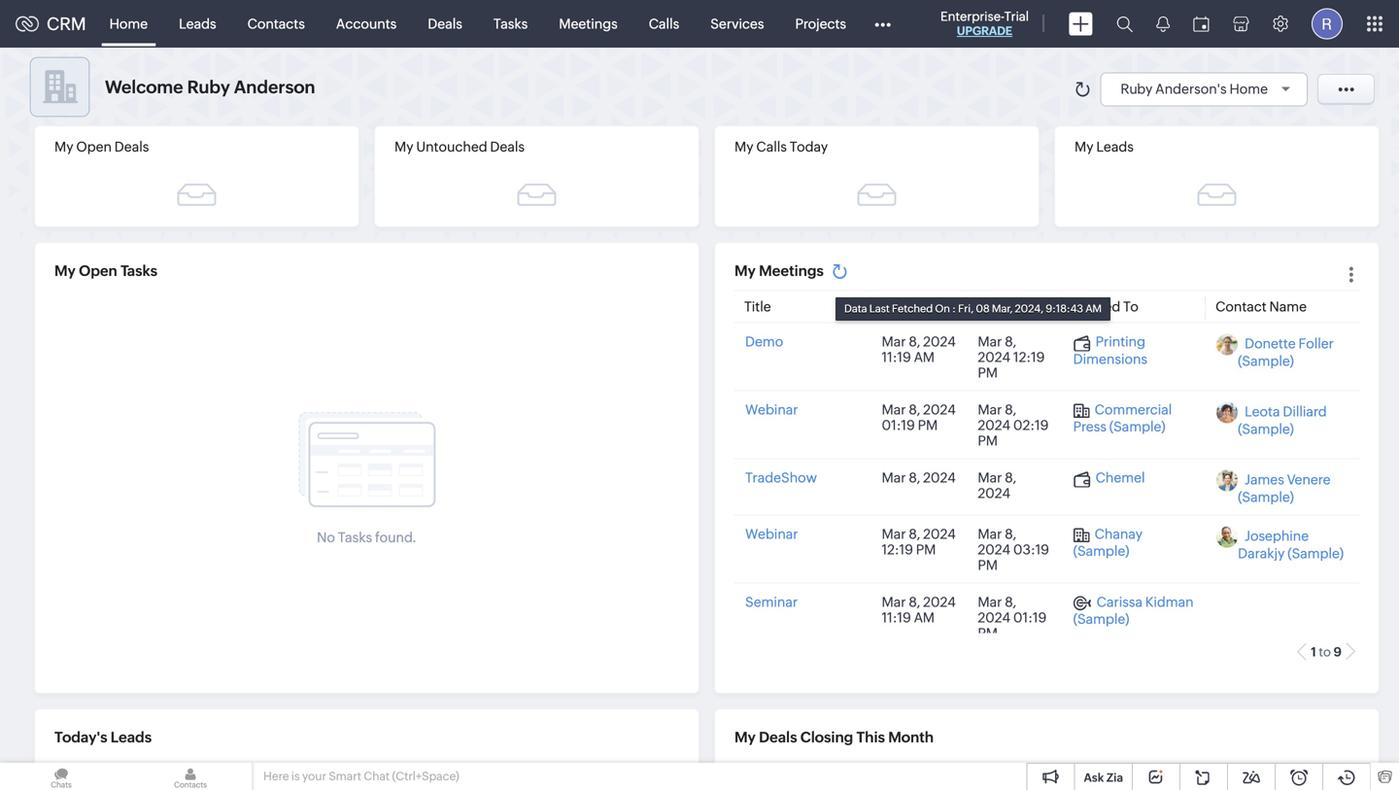 Task type: vqa. For each thing, say whether or not it's contained in the screenshot.


Task type: locate. For each thing, give the bounding box(es) containing it.
1 webinar link from the top
[[746, 402, 799, 418]]

(sample) down chanay
[[1074, 543, 1130, 559]]

today's
[[54, 729, 107, 746]]

0 vertical spatial 11:19
[[882, 349, 912, 365]]

leota
[[1245, 404, 1281, 419]]

(sample) for press
[[1110, 419, 1166, 434]]

mar 8, 2024 12:19 pm down the mar,
[[978, 334, 1045, 381]]

deals down welcome
[[115, 139, 149, 155]]

0 vertical spatial webinar link
[[746, 402, 799, 418]]

pm inside mar 8, 2024 02:19 pm
[[978, 433, 998, 449]]

anderson's
[[1156, 81, 1227, 97]]

webinar link down demo link at the right top of page
[[746, 402, 799, 418]]

my open tasks
[[54, 262, 157, 279]]

1 vertical spatial 12:19
[[882, 542, 914, 558]]

0 vertical spatial mar 8, 2024 11:19 am
[[882, 334, 956, 365]]

(sample) down leota
[[1239, 421, 1295, 437]]

mar 8, 2024 11:19 am
[[882, 334, 956, 365], [882, 594, 956, 626]]

demo link
[[746, 334, 784, 349]]

james venere (sample)
[[1239, 472, 1331, 505]]

webinar link for 12:19
[[746, 526, 799, 542]]

my for my calls today
[[735, 139, 754, 155]]

2 mar 8, 2024 11:19 am from the top
[[882, 594, 956, 626]]

kidman
[[1146, 594, 1194, 610]]

my
[[54, 139, 73, 155], [395, 139, 414, 155], [735, 139, 754, 155], [1075, 139, 1094, 155], [54, 262, 76, 279], [735, 262, 756, 279], [735, 729, 756, 746]]

2024
[[924, 334, 956, 349], [978, 349, 1011, 365], [924, 402, 956, 418], [978, 418, 1011, 433], [924, 470, 956, 486], [978, 486, 1011, 501], [924, 526, 956, 542], [978, 542, 1011, 558], [924, 594, 956, 610], [978, 610, 1011, 626]]

0 vertical spatial webinar
[[746, 402, 799, 418]]

josephine
[[1245, 528, 1310, 544]]

0 vertical spatial calls
[[649, 16, 680, 32]]

2 horizontal spatial tasks
[[494, 16, 528, 32]]

deals
[[428, 16, 463, 32], [115, 139, 149, 155], [490, 139, 525, 155], [759, 729, 798, 746]]

accounts
[[336, 16, 397, 32]]

2 webinar link from the top
[[746, 526, 799, 542]]

(sample) down donette
[[1239, 353, 1295, 369]]

1 11:19 from the top
[[882, 349, 912, 365]]

01:19
[[882, 418, 915, 433], [1014, 610, 1047, 626]]

pm for printing dimensions
[[978, 365, 998, 381]]

1 vertical spatial leads
[[1097, 139, 1134, 155]]

0 vertical spatial 12:19
[[1014, 349, 1045, 365]]

(sample) inside leota dilliard (sample)
[[1239, 421, 1295, 437]]

data
[[845, 303, 868, 315]]

my for my open tasks
[[54, 262, 76, 279]]

1 webinar from the top
[[746, 402, 799, 418]]

0 vertical spatial mar 8, 2024 01:19 pm
[[882, 402, 956, 433]]

1 horizontal spatial mar 8, 2024 01:19 pm
[[978, 594, 1047, 641]]

no
[[317, 530, 335, 545]]

pm left "mar 8, 2024 03:19 pm"
[[916, 542, 937, 558]]

contacts
[[248, 16, 305, 32]]

mar
[[882, 334, 906, 349], [978, 334, 1003, 349], [882, 402, 906, 418], [978, 402, 1003, 418], [882, 470, 906, 486], [978, 470, 1003, 486], [882, 526, 906, 542], [978, 526, 1003, 542], [882, 594, 906, 610], [978, 594, 1003, 610]]

1 horizontal spatial to
[[1124, 299, 1139, 314]]

webinar down demo link at the right top of page
[[746, 402, 799, 418]]

1 horizontal spatial 01:19
[[1014, 610, 1047, 626]]

1 vertical spatial mar 8, 2024 11:19 am
[[882, 594, 956, 626]]

2024 inside "mar 8, 2024 03:19 pm"
[[978, 542, 1011, 558]]

mar 8, 2024 01:19 pm down "mar 8, 2024 03:19 pm"
[[978, 594, 1047, 641]]

pm left 02:19
[[978, 433, 998, 449]]

name
[[1270, 299, 1308, 314]]

0 vertical spatial open
[[76, 139, 112, 155]]

0 vertical spatial meetings
[[559, 16, 618, 32]]

carissa
[[1097, 594, 1143, 610]]

0 vertical spatial leads
[[179, 16, 216, 32]]

to right fri,
[[977, 299, 993, 314]]

ruby down leads link
[[187, 77, 230, 97]]

contacts image
[[129, 763, 252, 790]]

1 horizontal spatial tasks
[[338, 530, 372, 545]]

0 horizontal spatial leads
[[111, 729, 152, 746]]

home right anderson's
[[1230, 81, 1269, 97]]

am for mar 8, 2024 12:19 pm
[[914, 349, 935, 365]]

mar 8, 2024 12:19 pm left "mar 8, 2024 03:19 pm"
[[882, 526, 956, 558]]

venere
[[1288, 472, 1331, 488]]

webinar link
[[746, 402, 799, 418], [746, 526, 799, 542]]

home right the crm
[[109, 16, 148, 32]]

chanay
[[1095, 526, 1143, 542]]

1 vertical spatial 01:19
[[1014, 610, 1047, 626]]

month
[[889, 729, 934, 746]]

deals right untouched
[[490, 139, 525, 155]]

pm inside "mar 8, 2024 03:19 pm"
[[978, 558, 998, 573]]

0 horizontal spatial tasks
[[121, 262, 157, 279]]

1 vertical spatial open
[[79, 262, 117, 279]]

(sample) down josephine
[[1288, 546, 1344, 561]]

mar 8, 2024 03:19 pm
[[978, 526, 1050, 573]]

pm
[[978, 365, 998, 381], [918, 418, 938, 433], [978, 433, 998, 449], [916, 542, 937, 558], [978, 558, 998, 573], [978, 626, 998, 641]]

11:19 for mar 8, 2024 12:19 pm
[[882, 349, 912, 365]]

search image
[[1117, 16, 1133, 32]]

calendar image
[[1194, 16, 1210, 32]]

meetings left calls link
[[559, 16, 618, 32]]

untouched
[[416, 139, 488, 155]]

0 horizontal spatial calls
[[649, 16, 680, 32]]

(sample) inside james venere (sample)
[[1239, 489, 1295, 505]]

mar,
[[992, 303, 1013, 315]]

(sample) inside 'carissa kidman (sample)'
[[1074, 611, 1130, 627]]

contact name
[[1216, 299, 1308, 314]]

1 horizontal spatial home
[[1230, 81, 1269, 97]]

(sample) inside josephine darakjy (sample)
[[1288, 546, 1344, 561]]

2 webinar from the top
[[746, 526, 799, 542]]

1 vertical spatial calls
[[757, 139, 787, 155]]

am for mar 8, 2024 01:19 pm
[[914, 610, 935, 626]]

0 horizontal spatial home
[[109, 16, 148, 32]]

home link
[[94, 0, 163, 47]]

contact
[[1216, 299, 1267, 314]]

1 mar 8, 2024 11:19 am from the top
[[882, 334, 956, 365]]

webinar link down tradeshow link
[[746, 526, 799, 542]]

to right related
[[1124, 299, 1139, 314]]

0 horizontal spatial mar 8, 2024 01:19 pm
[[882, 402, 956, 433]]

home
[[109, 16, 148, 32], [1230, 81, 1269, 97]]

(sample) for kidman
[[1074, 611, 1130, 627]]

darakjy
[[1239, 546, 1286, 561]]

mar 8, 2024 11:19 am for mar 8, 2024 12:19 pm
[[882, 334, 956, 365]]

to
[[1320, 645, 1332, 660]]

from link
[[881, 299, 914, 314]]

0 horizontal spatial mar 8, 2024
[[882, 470, 956, 486]]

today
[[790, 139, 828, 155]]

mar 8, 2024 02:19 pm
[[978, 402, 1049, 449]]

james
[[1245, 472, 1285, 488]]

profile image
[[1312, 8, 1343, 39]]

1 horizontal spatial calls
[[757, 139, 787, 155]]

my for my deals closing this month
[[735, 729, 756, 746]]

0 vertical spatial am
[[1086, 303, 1102, 315]]

open
[[76, 139, 112, 155], [79, 262, 117, 279]]

my meetings
[[735, 262, 824, 279]]

0 horizontal spatial ruby
[[187, 77, 230, 97]]

1 vertical spatial meetings
[[759, 262, 824, 279]]

webinar
[[746, 402, 799, 418], [746, 526, 799, 542]]

0 horizontal spatial 01:19
[[882, 418, 915, 433]]

mar 8, 2024 11:19 am for mar 8, 2024 01:19 pm
[[882, 594, 956, 626]]

2 vertical spatial leads
[[111, 729, 152, 746]]

anderson
[[234, 77, 315, 97]]

search element
[[1105, 0, 1145, 48]]

mar 8, 2024 01:19 pm left mar 8, 2024 02:19 pm
[[882, 402, 956, 433]]

demo
[[746, 334, 784, 349]]

1 vertical spatial tasks
[[121, 262, 157, 279]]

printing
[[1096, 334, 1146, 349]]

1 vertical spatial 11:19
[[882, 610, 912, 626]]

foller
[[1299, 336, 1335, 351]]

(sample) inside commercial press (sample)
[[1110, 419, 1166, 434]]

seminar
[[746, 594, 798, 610]]

(sample) down 'commercial'
[[1110, 419, 1166, 434]]

fri,
[[959, 303, 974, 315]]

mar inside mar 8, 2024 02:19 pm
[[978, 402, 1003, 418]]

12:19
[[1014, 349, 1045, 365], [882, 542, 914, 558]]

2 vertical spatial am
[[914, 610, 935, 626]]

1 horizontal spatial mar 8, 2024
[[978, 470, 1017, 501]]

projects link
[[780, 0, 862, 47]]

0 horizontal spatial meetings
[[559, 16, 618, 32]]

mar 8, 2024 12:19 pm
[[978, 334, 1045, 381], [882, 526, 956, 558]]

2 11:19 from the top
[[882, 610, 912, 626]]

smart
[[329, 770, 362, 783]]

meetings link
[[544, 0, 634, 47]]

pm up mar 8, 2024 02:19 pm
[[978, 365, 998, 381]]

ruby left anderson's
[[1121, 81, 1153, 97]]

pm left the 03:19
[[978, 558, 998, 573]]

deals left the 'closing'
[[759, 729, 798, 746]]

my for my untouched deals
[[395, 139, 414, 155]]

signals image
[[1157, 16, 1170, 32]]

meetings up title link
[[759, 262, 824, 279]]

ask zia
[[1084, 771, 1124, 784]]

pm down "mar 8, 2024 03:19 pm"
[[978, 626, 998, 641]]

calls left today
[[757, 139, 787, 155]]

Other Modules field
[[862, 8, 904, 39]]

2 to from the left
[[1124, 299, 1139, 314]]

related
[[1073, 299, 1121, 314]]

2 horizontal spatial leads
[[1097, 139, 1134, 155]]

welcome ruby anderson
[[105, 77, 315, 97]]

0 vertical spatial 01:19
[[882, 418, 915, 433]]

(sample) down the carissa
[[1074, 611, 1130, 627]]

1 vertical spatial webinar link
[[746, 526, 799, 542]]

1 horizontal spatial meetings
[[759, 262, 824, 279]]

your
[[302, 770, 327, 783]]

1 horizontal spatial mar 8, 2024 12:19 pm
[[978, 334, 1045, 381]]

calls left services
[[649, 16, 680, 32]]

seminar link
[[746, 594, 798, 610]]

today's leads
[[54, 729, 152, 746]]

ruby anderson's home
[[1121, 81, 1269, 97]]

1 vertical spatial mar 8, 2024 12:19 pm
[[882, 526, 956, 558]]

meetings
[[559, 16, 618, 32], [759, 262, 824, 279]]

9
[[1334, 645, 1342, 660]]

(sample) down james
[[1239, 489, 1295, 505]]

1 vertical spatial am
[[914, 349, 935, 365]]

1 vertical spatial webinar
[[746, 526, 799, 542]]

03:19
[[1014, 542, 1050, 558]]

(sample) for venere
[[1239, 489, 1295, 505]]

1 to 9
[[1312, 645, 1342, 660]]

title link
[[745, 299, 772, 314]]

webinar down tradeshow link
[[746, 526, 799, 542]]

1 horizontal spatial 12:19
[[1014, 349, 1045, 365]]

pm for chanay (sample)
[[978, 558, 998, 573]]

(sample) inside donette foller (sample)
[[1239, 353, 1295, 369]]

0 horizontal spatial to
[[977, 299, 993, 314]]

8,
[[909, 334, 921, 349], [1005, 334, 1017, 349], [909, 402, 921, 418], [1005, 402, 1017, 418], [909, 470, 921, 486], [1005, 470, 1017, 486], [909, 526, 921, 542], [1005, 526, 1017, 542], [909, 594, 921, 610], [1005, 594, 1017, 610]]



Task type: describe. For each thing, give the bounding box(es) containing it.
upgrade
[[957, 24, 1013, 37]]

is
[[292, 770, 300, 783]]

pm for commercial press (sample)
[[978, 433, 998, 449]]

crm link
[[16, 14, 86, 34]]

welcome
[[105, 77, 183, 97]]

webinar for mar 8, 2024 01:19 pm
[[746, 402, 799, 418]]

leota dilliard (sample)
[[1239, 404, 1328, 437]]

my for my open deals
[[54, 139, 73, 155]]

related to link
[[1073, 299, 1139, 314]]

josephine darakjy (sample) link
[[1239, 528, 1344, 561]]

chanay (sample) link
[[1074, 526, 1143, 559]]

(sample) inside chanay (sample)
[[1074, 543, 1130, 559]]

08
[[976, 303, 990, 315]]

commercial press (sample) link
[[1074, 402, 1173, 434]]

2024,
[[1015, 303, 1044, 315]]

projects
[[796, 16, 847, 32]]

webinar link for 01:19
[[746, 402, 799, 418]]

leota dilliard (sample) link
[[1239, 404, 1328, 437]]

profile element
[[1301, 0, 1355, 47]]

dimensions
[[1074, 351, 1148, 367]]

enterprise-
[[941, 9, 1005, 24]]

8, inside mar 8, 2024 02:19 pm
[[1005, 402, 1017, 418]]

logo image
[[16, 16, 39, 32]]

tradeshow
[[746, 470, 817, 486]]

services
[[711, 16, 765, 32]]

11:19 for mar 8, 2024 01:19 pm
[[882, 610, 912, 626]]

:
[[953, 303, 957, 315]]

open for tasks
[[79, 262, 117, 279]]

02:19
[[1014, 418, 1049, 433]]

pm left mar 8, 2024 02:19 pm
[[918, 418, 938, 433]]

0 horizontal spatial mar 8, 2024 12:19 pm
[[882, 526, 956, 558]]

leads link
[[163, 0, 232, 47]]

1 mar 8, 2024 from the left
[[882, 470, 956, 486]]

donette foller (sample)
[[1239, 336, 1335, 369]]

commercial
[[1095, 402, 1173, 418]]

my untouched deals
[[395, 139, 525, 155]]

leads for today's leads
[[111, 729, 152, 746]]

mar inside "mar 8, 2024 03:19 pm"
[[978, 526, 1003, 542]]

accounts link
[[321, 0, 412, 47]]

0 vertical spatial home
[[109, 16, 148, 32]]

1 vertical spatial mar 8, 2024 01:19 pm
[[978, 594, 1047, 641]]

dilliard
[[1283, 404, 1328, 419]]

here
[[263, 770, 289, 783]]

my deals closing this month
[[735, 729, 934, 746]]

deals left tasks link
[[428, 16, 463, 32]]

no tasks found.
[[317, 530, 417, 545]]

create menu element
[[1058, 0, 1105, 47]]

(sample) for foller
[[1239, 353, 1295, 369]]

2 mar 8, 2024 from the left
[[978, 470, 1017, 501]]

(ctrl+space)
[[392, 770, 460, 783]]

my leads
[[1075, 139, 1134, 155]]

my open deals
[[54, 139, 149, 155]]

0 horizontal spatial 12:19
[[882, 542, 914, 558]]

here is your smart chat (ctrl+space)
[[263, 770, 460, 783]]

open for deals
[[76, 139, 112, 155]]

chats image
[[0, 763, 122, 790]]

contacts link
[[232, 0, 321, 47]]

(sample) for darakjy
[[1288, 546, 1344, 561]]

webinar for mar 8, 2024 12:19 pm
[[746, 526, 799, 542]]

printing dimensions
[[1074, 334, 1148, 367]]

zia
[[1107, 771, 1124, 784]]

my calls today
[[735, 139, 828, 155]]

tradeshow link
[[746, 470, 817, 486]]

chemel link
[[1074, 470, 1146, 487]]

on
[[936, 303, 951, 315]]

donette foller (sample) link
[[1239, 336, 1335, 369]]

printing dimensions link
[[1074, 334, 1148, 367]]

carissa kidman (sample) link
[[1074, 594, 1194, 627]]

title
[[745, 299, 772, 314]]

from
[[881, 299, 914, 314]]

this
[[857, 729, 886, 746]]

signals element
[[1145, 0, 1182, 48]]

carissa kidman (sample)
[[1074, 594, 1194, 627]]

press
[[1074, 419, 1107, 434]]

commercial press (sample)
[[1074, 402, 1173, 434]]

9:18:43
[[1046, 303, 1084, 315]]

8, inside "mar 8, 2024 03:19 pm"
[[1005, 526, 1017, 542]]

crm
[[47, 14, 86, 34]]

josephine darakjy (sample)
[[1239, 528, 1344, 561]]

donette
[[1245, 336, 1296, 351]]

1 to from the left
[[977, 299, 993, 314]]

create menu image
[[1069, 12, 1094, 35]]

1
[[1312, 645, 1317, 660]]

calls link
[[634, 0, 695, 47]]

ask
[[1084, 771, 1105, 784]]

enterprise-trial upgrade
[[941, 9, 1029, 37]]

contact name link
[[1216, 299, 1308, 314]]

2024 inside mar 8, 2024 02:19 pm
[[978, 418, 1011, 433]]

1 vertical spatial home
[[1230, 81, 1269, 97]]

services link
[[695, 0, 780, 47]]

1 horizontal spatial ruby
[[1121, 81, 1153, 97]]

1 horizontal spatial leads
[[179, 16, 216, 32]]

leads for my leads
[[1097, 139, 1134, 155]]

(sample) for dilliard
[[1239, 421, 1295, 437]]

closing
[[801, 729, 854, 746]]

my for my leads
[[1075, 139, 1094, 155]]

chemel
[[1096, 470, 1146, 486]]

chat
[[364, 770, 390, 783]]

pm for carissa kidman (sample)
[[978, 626, 998, 641]]

james venere (sample) link
[[1239, 472, 1331, 505]]

fetched
[[892, 303, 933, 315]]

0 vertical spatial mar 8, 2024 12:19 pm
[[978, 334, 1045, 381]]

to link
[[977, 299, 993, 314]]

tasks link
[[478, 0, 544, 47]]

my for my meetings
[[735, 262, 756, 279]]

ruby anderson's home link
[[1121, 81, 1298, 97]]

last
[[870, 303, 890, 315]]

2 vertical spatial tasks
[[338, 530, 372, 545]]

0 vertical spatial tasks
[[494, 16, 528, 32]]



